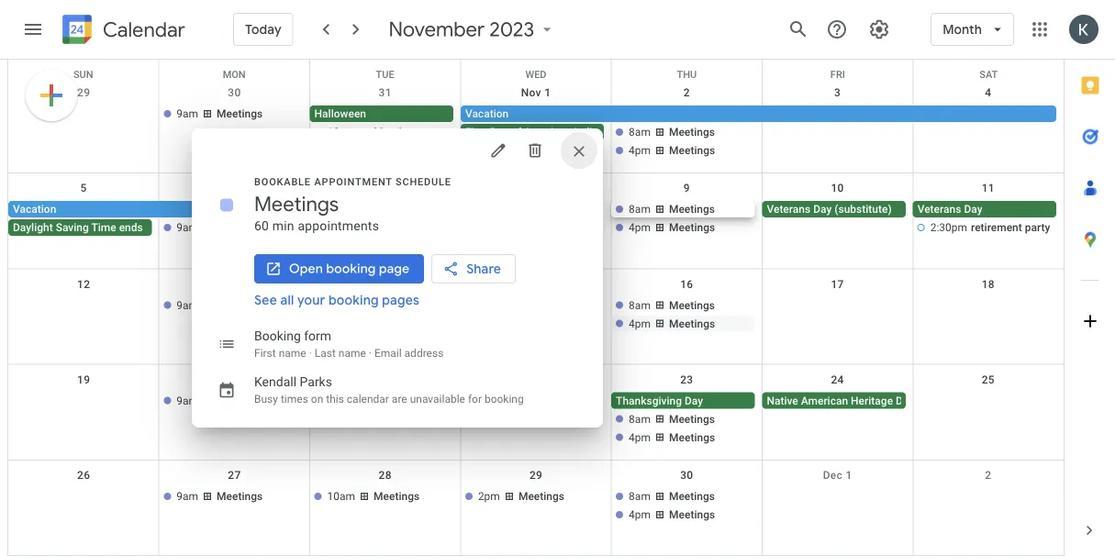 Task type: describe. For each thing, give the bounding box(es) containing it.
row containing 5
[[8, 174, 1064, 269]]

2 10am from the top
[[327, 222, 355, 234]]

12
[[77, 278, 90, 291]]

18
[[982, 278, 995, 291]]

vacation daylight saving time ends
[[13, 203, 143, 234]]

0 vertical spatial 29
[[77, 86, 90, 99]]

heritage inside vacation first day of american indian heritage month
[[607, 126, 650, 139]]

form
[[304, 328, 332, 343]]

cell containing halloween
[[310, 106, 461, 161]]

appointment
[[314, 176, 393, 187]]

page
[[379, 261, 410, 277]]

4pm for 2
[[629, 144, 651, 157]]

kendall parks busy times on this calendar are unavailable for booking
[[254, 374, 524, 406]]

27
[[228, 469, 241, 482]]

1 10am from the top
[[327, 126, 355, 139]]

3
[[835, 86, 841, 99]]

day inside native american heritage day button
[[896, 395, 915, 407]]

heritage inside button
[[851, 395, 894, 407]]

first inside booking form first name · last name · email address
[[254, 347, 276, 360]]

day for veterans day
[[965, 203, 983, 216]]

thanksgiving day button
[[612, 393, 755, 409]]

2 · from the left
[[369, 347, 372, 360]]

9am for 12
[[177, 299, 198, 312]]

kendall
[[254, 374, 297, 389]]

2pm for 4pm
[[478, 490, 500, 503]]

booking inside kendall parks busy times on this calendar are unavailable for booking
[[485, 393, 524, 406]]

for
[[468, 393, 482, 406]]

indian
[[574, 126, 605, 139]]

bookable appointment schedule
[[254, 176, 452, 187]]

meetings heading
[[254, 191, 339, 217]]

schedule
[[396, 176, 452, 187]]

8am inside cell
[[629, 413, 651, 426]]

vacation button for first day of american indian heritage month
[[461, 106, 1057, 122]]

2:30pm
[[931, 222, 968, 234]]

(substitute)
[[835, 203, 892, 216]]

nov 1
[[521, 86, 551, 99]]

9am for 5
[[177, 222, 198, 234]]

7
[[382, 182, 389, 195]]

time
[[91, 222, 116, 234]]

vacation for first
[[465, 107, 509, 120]]

day for election day
[[357, 203, 375, 216]]

10am for 26
[[327, 490, 355, 503]]

26
[[77, 469, 90, 482]]

veterans for veterans day (substitute)
[[767, 203, 811, 216]]

this
[[326, 393, 344, 406]]

24
[[832, 373, 845, 386]]

bookable
[[254, 176, 311, 187]]

row containing 26
[[8, 461, 1064, 557]]

3 4pm from the top
[[629, 317, 651, 330]]

2pm for 8am
[[478, 395, 500, 407]]

17
[[832, 278, 845, 291]]

9am for 19
[[177, 395, 198, 407]]

grid containing 29
[[7, 60, 1064, 557]]

1 for dec 1
[[846, 469, 853, 482]]

0 vertical spatial booking
[[326, 261, 376, 277]]

american inside button
[[801, 395, 849, 407]]

31
[[379, 86, 392, 99]]

28
[[379, 469, 392, 482]]

60
[[254, 218, 269, 233]]

november 2023
[[389, 17, 535, 42]]

november 2023 button
[[382, 17, 564, 42]]

election day
[[315, 203, 375, 216]]

23
[[681, 373, 694, 386]]

day inside vacation first day of american indian heritage month
[[490, 126, 509, 139]]

row containing 12
[[8, 269, 1064, 365]]

see all your booking pages
[[254, 292, 420, 309]]

calendar
[[347, 393, 389, 406]]

are
[[392, 393, 407, 406]]

thanksgiving day
[[616, 395, 704, 407]]

veterans day (substitute) button
[[763, 201, 906, 218]]

0 vertical spatial 30
[[228, 86, 241, 99]]

4pm inside cell
[[629, 431, 651, 444]]

0 vertical spatial 2
[[684, 86, 690, 99]]

calendar element
[[59, 11, 185, 51]]

2023
[[490, 17, 535, 42]]

1 vertical spatial 30
[[681, 469, 694, 482]]

times
[[281, 393, 308, 406]]

open booking page
[[289, 261, 410, 277]]

9
[[684, 182, 690, 195]]

10am for 12
[[327, 299, 355, 312]]

unavailable
[[410, 393, 466, 406]]

9am for 29
[[177, 107, 198, 120]]

thu
[[677, 69, 697, 80]]

month inside vacation first day of american indian heritage month
[[652, 126, 684, 139]]

today button
[[233, 7, 294, 51]]

8am for 2
[[629, 126, 651, 139]]

month inside dropdown button
[[943, 21, 983, 38]]

4pm for 9
[[629, 222, 651, 234]]

1 vertical spatial booking
[[329, 292, 379, 309]]

4pm for 30
[[629, 509, 651, 521]]

1 2pm from the top
[[478, 144, 500, 157]]

day for veterans day (substitute)
[[814, 203, 832, 216]]

fri
[[831, 69, 846, 80]]

on
[[311, 393, 323, 406]]

of
[[512, 126, 522, 139]]

party
[[1026, 222, 1051, 234]]

appointments
[[298, 218, 379, 233]]

booking
[[254, 328, 301, 343]]

10
[[832, 182, 845, 195]]

pages
[[382, 292, 420, 309]]

today
[[245, 21, 282, 38]]

cell containing veterans day
[[913, 201, 1064, 238]]



Task type: vqa. For each thing, say whether or not it's contained in the screenshot.
2nd 10am from the top
yes



Task type: locate. For each thing, give the bounding box(es) containing it.
5 4pm from the top
[[629, 509, 651, 521]]

all
[[281, 292, 294, 309]]

first down the booking
[[254, 347, 276, 360]]

1 vertical spatial 1
[[846, 469, 853, 482]]

4 row from the top
[[8, 269, 1064, 365]]

1 vertical spatial american
[[801, 395, 849, 407]]

1 vertical spatial month
[[652, 126, 684, 139]]

14
[[379, 278, 392, 291]]

american up delete appointment schedule icon
[[524, 126, 572, 139]]

veterans up 2:30pm
[[918, 203, 962, 216]]

day
[[490, 126, 509, 139], [357, 203, 375, 216], [814, 203, 832, 216], [965, 203, 983, 216], [685, 395, 704, 407], [896, 395, 915, 407]]

2 row from the top
[[8, 78, 1064, 174]]

first day of american indian heritage month button
[[461, 124, 684, 141]]

email
[[375, 347, 402, 360]]

1 horizontal spatial 2
[[986, 469, 992, 482]]

1
[[545, 86, 551, 99], [846, 469, 853, 482]]

vacation button down thu
[[461, 106, 1057, 122]]

·
[[309, 347, 312, 360], [369, 347, 372, 360]]

1 horizontal spatial ·
[[369, 347, 372, 360]]

day inside veterans day button
[[965, 203, 983, 216]]

election
[[315, 203, 354, 216]]

veterans left (substitute)
[[767, 203, 811, 216]]

name right last at the bottom
[[339, 347, 366, 360]]

tab list
[[1065, 60, 1116, 505]]

vacation button for daylight saving time ends
[[8, 201, 303, 218]]

1 horizontal spatial month
[[943, 21, 983, 38]]

thanksgiving
[[616, 395, 682, 407]]

veterans day button
[[913, 201, 1057, 218]]

2 veterans from the left
[[918, 203, 962, 216]]

1 horizontal spatial american
[[801, 395, 849, 407]]

booking up see all your booking pages
[[326, 261, 376, 277]]

meetings
[[217, 107, 263, 120], [374, 126, 420, 139], [669, 126, 715, 139], [519, 144, 565, 157], [670, 144, 716, 157], [254, 191, 339, 217], [669, 203, 715, 216], [217, 222, 263, 234], [374, 222, 420, 234], [670, 222, 716, 234], [217, 299, 263, 312], [374, 299, 420, 312], [669, 299, 715, 312], [670, 317, 716, 330], [217, 395, 263, 407], [374, 395, 420, 407], [519, 395, 565, 407], [669, 413, 715, 426], [670, 431, 716, 444], [217, 490, 263, 503], [374, 490, 420, 503], [519, 490, 565, 503], [669, 490, 715, 503], [670, 509, 716, 521]]

5 9am from the top
[[177, 490, 198, 503]]

0 horizontal spatial 2
[[684, 86, 690, 99]]

30 down mon
[[228, 86, 241, 99]]

· left last at the bottom
[[309, 347, 312, 360]]

row containing 29
[[8, 78, 1064, 174]]

halloween button
[[310, 106, 454, 122]]

main drawer image
[[22, 18, 44, 40]]

halloween
[[315, 107, 366, 120]]

1 vertical spatial heritage
[[851, 395, 894, 407]]

1 9am from the top
[[177, 107, 198, 120]]

0 horizontal spatial vacation
[[13, 203, 56, 216]]

sat
[[980, 69, 998, 80]]

heritage right the indian
[[607, 126, 650, 139]]

american inside vacation first day of american indian heritage month
[[524, 126, 572, 139]]

1 right dec
[[846, 469, 853, 482]]

1 name from the left
[[279, 347, 306, 360]]

5
[[80, 182, 87, 195]]

first left the of
[[465, 126, 488, 139]]

vacation inside vacation first day of american indian heritage month
[[465, 107, 509, 120]]

3 row from the top
[[8, 174, 1064, 269]]

30
[[228, 86, 241, 99], [681, 469, 694, 482]]

vacation inside vacation daylight saving time ends
[[13, 203, 56, 216]]

0 horizontal spatial 30
[[228, 86, 241, 99]]

cell
[[8, 106, 159, 161], [310, 106, 461, 161], [461, 106, 1064, 161], [612, 106, 763, 161], [763, 106, 913, 161], [913, 106, 1064, 161], [8, 201, 310, 238], [310, 201, 461, 238], [612, 201, 763, 238], [913, 201, 1064, 238], [8, 297, 159, 334], [612, 297, 763, 334], [763, 297, 913, 334], [913, 297, 1064, 334], [8, 393, 159, 448], [612, 393, 763, 448], [8, 488, 159, 525], [612, 488, 763, 525], [763, 488, 913, 525], [913, 488, 1064, 525]]

0 horizontal spatial first
[[254, 347, 276, 360]]

0 horizontal spatial 1
[[545, 86, 551, 99]]

2 8am from the top
[[629, 203, 651, 216]]

month
[[943, 21, 983, 38], [652, 126, 684, 139]]

day inside veterans day (substitute) button
[[814, 203, 832, 216]]

0 vertical spatial 1
[[545, 86, 551, 99]]

min
[[273, 218, 295, 233]]

month up "sat"
[[943, 21, 983, 38]]

2 2pm from the top
[[478, 395, 500, 407]]

see all your booking pages link
[[254, 292, 420, 309]]

daylight
[[13, 222, 53, 234]]

0 vertical spatial first
[[465, 126, 488, 139]]

wed
[[526, 69, 547, 80]]

share button
[[432, 254, 516, 284]]

row containing sun
[[8, 60, 1064, 80]]

dec 1
[[823, 469, 853, 482]]

vacation button up 'ends'
[[8, 201, 303, 218]]

4 8am from the top
[[629, 413, 651, 426]]

parks
[[300, 374, 332, 389]]

dec
[[823, 469, 843, 482]]

4 4pm from the top
[[629, 431, 651, 444]]

booking form first name · last name · email address
[[254, 328, 444, 360]]

month button
[[931, 7, 1015, 51]]

1 horizontal spatial vacation button
[[461, 106, 1057, 122]]

1 vertical spatial 2pm
[[478, 395, 500, 407]]

2 9am from the top
[[177, 222, 198, 234]]

25
[[982, 373, 995, 386]]

1 horizontal spatial 30
[[681, 469, 694, 482]]

2 name from the left
[[339, 347, 366, 360]]

tue
[[376, 69, 395, 80]]

open
[[289, 261, 323, 277]]

5 8am from the top
[[629, 490, 651, 503]]

0 horizontal spatial heritage
[[607, 126, 650, 139]]

0 vertical spatial 2pm
[[478, 144, 500, 157]]

delete appointment schedule image
[[526, 141, 545, 160]]

5 10am from the top
[[327, 490, 355, 503]]

11
[[982, 182, 995, 195]]

9am
[[177, 107, 198, 120], [177, 222, 198, 234], [177, 299, 198, 312], [177, 395, 198, 407], [177, 490, 198, 503]]

retirement
[[972, 222, 1023, 234]]

9am for 26
[[177, 490, 198, 503]]

6 row from the top
[[8, 461, 1064, 557]]

20
[[228, 373, 241, 386]]

november
[[389, 17, 485, 42]]

busy
[[254, 393, 278, 406]]

veterans inside button
[[767, 203, 811, 216]]

1 horizontal spatial 1
[[846, 469, 853, 482]]

1 horizontal spatial name
[[339, 347, 366, 360]]

vacation
[[465, 107, 509, 120], [13, 203, 56, 216]]

0 horizontal spatial vacation button
[[8, 201, 303, 218]]

share
[[467, 261, 501, 277]]

3 10am from the top
[[327, 299, 355, 312]]

day for thanksgiving day
[[685, 395, 704, 407]]

0 vertical spatial vacation
[[465, 107, 509, 120]]

1 row from the top
[[8, 60, 1064, 80]]

4
[[986, 86, 992, 99]]

0 vertical spatial heritage
[[607, 126, 650, 139]]

1 veterans from the left
[[767, 203, 811, 216]]

8am for 30
[[629, 490, 651, 503]]

cell containing election day
[[310, 201, 461, 238]]

day inside election day button
[[357, 203, 375, 216]]

daylight saving time ends button
[[8, 220, 152, 236]]

8am
[[629, 126, 651, 139], [629, 203, 651, 216], [629, 299, 651, 312], [629, 413, 651, 426], [629, 490, 651, 503]]

american down 24
[[801, 395, 849, 407]]

1 right nov
[[545, 86, 551, 99]]

0 vertical spatial month
[[943, 21, 983, 38]]

veterans for veterans day
[[918, 203, 962, 216]]

see
[[254, 292, 277, 309]]

address
[[405, 347, 444, 360]]

day inside thanksgiving day button
[[685, 395, 704, 407]]

1 horizontal spatial heritage
[[851, 395, 894, 407]]

1 vertical spatial vacation
[[13, 203, 56, 216]]

1 4pm from the top
[[629, 144, 651, 157]]

10am for 19
[[327, 395, 355, 407]]

ends
[[119, 222, 143, 234]]

2pm
[[478, 144, 500, 157], [478, 395, 500, 407], [478, 490, 500, 503]]

mon
[[223, 69, 246, 80]]

8am for 9
[[629, 203, 651, 216]]

booking down open booking page
[[329, 292, 379, 309]]

60 min appointments
[[254, 218, 379, 233]]

1 vertical spatial vacation button
[[8, 201, 303, 218]]

0 horizontal spatial veterans
[[767, 203, 811, 216]]

5 row from the top
[[8, 365, 1064, 461]]

veterans day
[[918, 203, 983, 216]]

name
[[279, 347, 306, 360], [339, 347, 366, 360]]

· left email
[[369, 347, 372, 360]]

month up 9
[[652, 126, 684, 139]]

2:30pm retirement party
[[931, 222, 1051, 234]]

1 vertical spatial first
[[254, 347, 276, 360]]

row
[[8, 60, 1064, 80], [8, 78, 1064, 174], [8, 174, 1064, 269], [8, 269, 1064, 365], [8, 365, 1064, 461], [8, 461, 1064, 557]]

30 down thanksgiving day button
[[681, 469, 694, 482]]

vacation for daylight
[[13, 203, 56, 216]]

1 vertical spatial 29
[[530, 469, 543, 482]]

native american heritage day
[[767, 395, 915, 407]]

vacation first day of american indian heritage month
[[465, 107, 684, 139]]

1 · from the left
[[309, 347, 312, 360]]

4 9am from the top
[[177, 395, 198, 407]]

0 vertical spatial vacation button
[[461, 106, 1057, 122]]

calendar
[[103, 17, 185, 43]]

veterans inside button
[[918, 203, 962, 216]]

name down the booking
[[279, 347, 306, 360]]

4 10am from the top
[[327, 395, 355, 407]]

3 9am from the top
[[177, 299, 198, 312]]

2 vertical spatial booking
[[485, 393, 524, 406]]

1 vertical spatial 2
[[986, 469, 992, 482]]

1 horizontal spatial vacation
[[465, 107, 509, 120]]

calendar heading
[[99, 17, 185, 43]]

1 horizontal spatial veterans
[[918, 203, 962, 216]]

0 horizontal spatial american
[[524, 126, 572, 139]]

3 8am from the top
[[629, 299, 651, 312]]

cell containing thanksgiving day
[[612, 393, 763, 448]]

29
[[77, 86, 90, 99], [530, 469, 543, 482]]

last
[[315, 347, 336, 360]]

19
[[77, 373, 90, 386]]

your
[[297, 292, 326, 309]]

0 horizontal spatial 29
[[77, 86, 90, 99]]

2 4pm from the top
[[629, 222, 651, 234]]

0 horizontal spatial name
[[279, 347, 306, 360]]

3 2pm from the top
[[478, 490, 500, 503]]

8am for 16
[[629, 299, 651, 312]]

2 vertical spatial 2pm
[[478, 490, 500, 503]]

16
[[681, 278, 694, 291]]

1 for nov 1
[[545, 86, 551, 99]]

0 horizontal spatial ·
[[309, 347, 312, 360]]

native
[[767, 395, 799, 407]]

vacation button
[[461, 106, 1057, 122], [8, 201, 303, 218]]

booking right for
[[485, 393, 524, 406]]

sun
[[73, 69, 93, 80]]

veterans day (substitute)
[[767, 203, 892, 216]]

heritage up dec 1
[[851, 395, 894, 407]]

1 horizontal spatial 29
[[530, 469, 543, 482]]

heritage
[[607, 126, 650, 139], [851, 395, 894, 407]]

grid
[[7, 60, 1064, 557]]

saving
[[56, 222, 89, 234]]

nov
[[521, 86, 542, 99]]

settings menu image
[[869, 18, 891, 40]]

row containing 19
[[8, 365, 1064, 461]]

first inside vacation first day of american indian heritage month
[[465, 126, 488, 139]]

0 vertical spatial american
[[524, 126, 572, 139]]

native american heritage day button
[[763, 393, 915, 409]]

0 horizontal spatial month
[[652, 126, 684, 139]]

1 horizontal spatial first
[[465, 126, 488, 139]]

election day button
[[310, 201, 454, 218]]

veterans
[[767, 203, 811, 216], [918, 203, 962, 216]]

1 8am from the top
[[629, 126, 651, 139]]



